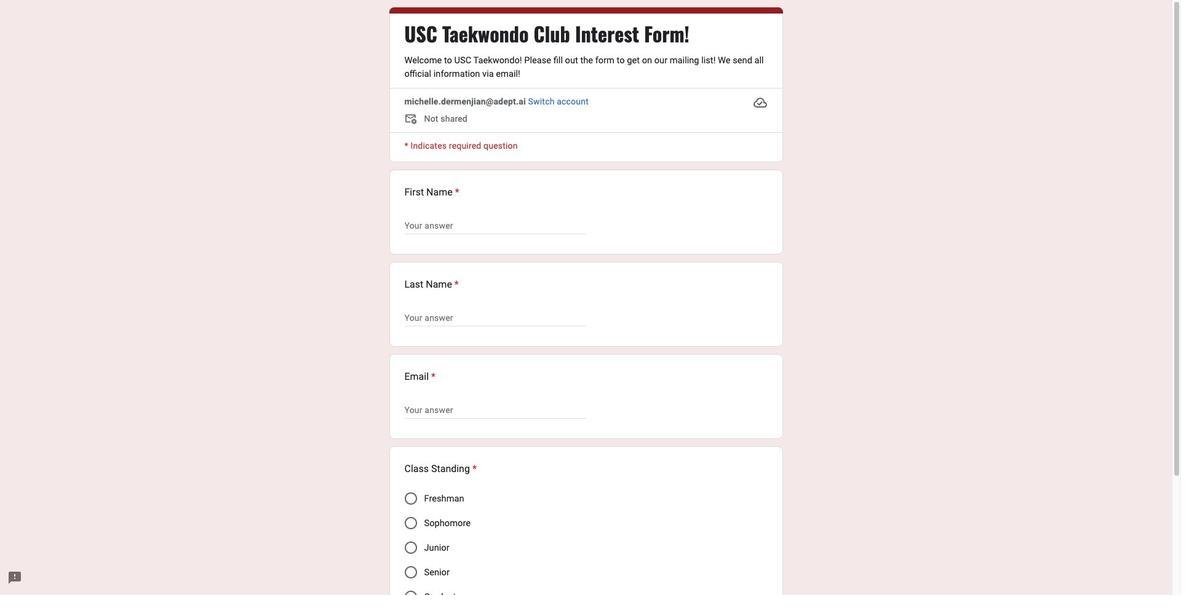 Task type: locate. For each thing, give the bounding box(es) containing it.
required question element
[[453, 185, 460, 200], [452, 278, 459, 292], [429, 370, 436, 385], [470, 462, 477, 477]]

senior image
[[405, 567, 417, 579]]

3 heading from the top
[[405, 278, 459, 292]]

sophomore image
[[405, 518, 417, 530]]

your email and google account are not part of your response image
[[405, 113, 420, 127]]

1 heading from the top
[[405, 22, 690, 46]]

Sophomore radio
[[405, 518, 417, 530]]

freshman image
[[405, 493, 417, 505]]

heading
[[405, 22, 690, 46], [405, 185, 460, 200], [405, 278, 459, 292], [405, 370, 436, 385], [405, 462, 477, 477]]

list
[[389, 170, 783, 596]]

Graduate radio
[[405, 592, 417, 596]]

your email and google account are not part of your response image
[[405, 113, 424, 127]]

5 heading from the top
[[405, 462, 477, 477]]

junior image
[[405, 542, 417, 555]]

graduate image
[[405, 592, 417, 596]]

Freshman radio
[[405, 493, 417, 505]]

None text field
[[405, 219, 586, 233], [405, 311, 586, 326], [405, 403, 586, 418], [405, 219, 586, 233], [405, 311, 586, 326], [405, 403, 586, 418]]



Task type: describe. For each thing, give the bounding box(es) containing it.
report a problem to google image
[[7, 571, 22, 586]]

2 heading from the top
[[405, 185, 460, 200]]

Junior radio
[[405, 542, 417, 555]]

Senior radio
[[405, 567, 417, 579]]

4 heading from the top
[[405, 370, 436, 385]]



